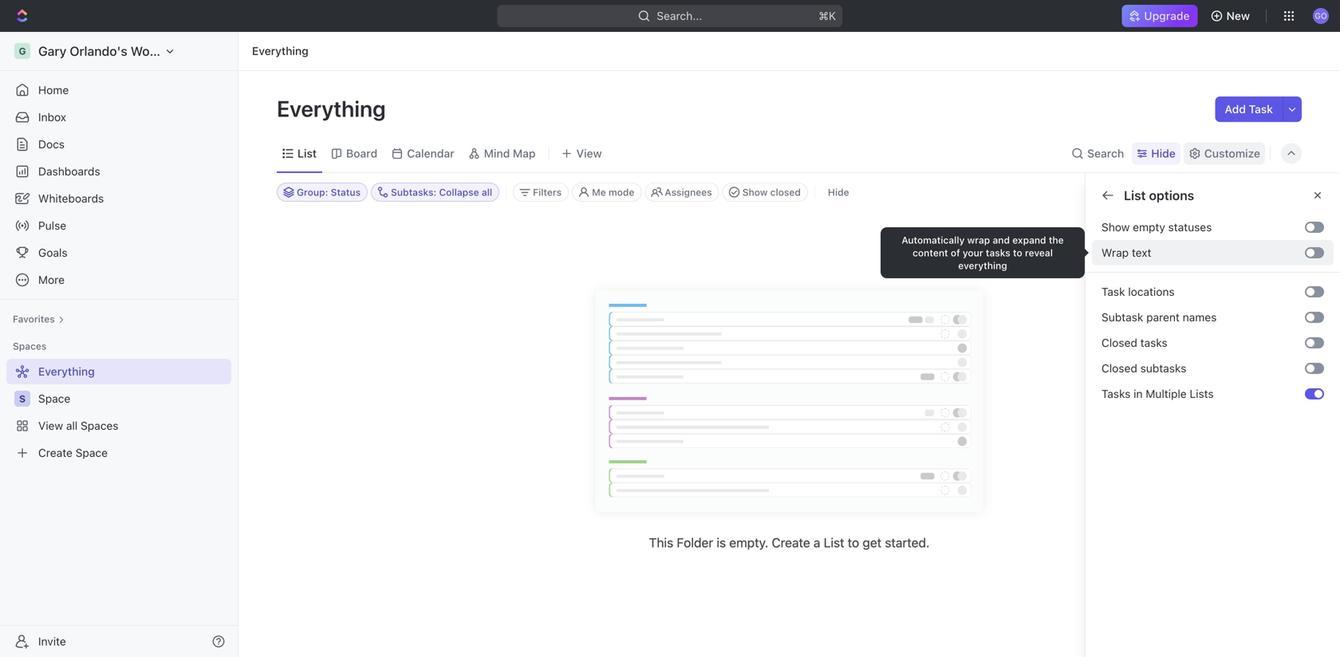 Task type: describe. For each thing, give the bounding box(es) containing it.
tasks in multiple lists button
[[1095, 381, 1305, 407]]

go button
[[1308, 3, 1334, 29]]

0 vertical spatial options
[[1149, 188, 1194, 203]]

whiteboards
[[38, 192, 104, 205]]

view all spaces
[[38, 419, 118, 432]]

task locations button
[[1095, 279, 1305, 305]]

spaces inside tree
[[81, 419, 118, 432]]

a
[[814, 535, 820, 550]]

0 vertical spatial status
[[331, 187, 361, 198]]

wrap text button
[[1095, 240, 1305, 266]]

multiple
[[1146, 387, 1187, 400]]

new button
[[1204, 3, 1260, 29]]

closed tasks
[[1102, 336, 1168, 349]]

more for more
[[38, 273, 65, 286]]

customize button
[[1184, 142, 1265, 165]]

pulse
[[38, 219, 66, 232]]

assignees
[[665, 187, 712, 198]]

inbox link
[[6, 105, 231, 130]]

docs link
[[6, 132, 231, 157]]

task locations
[[1102, 285, 1175, 298]]

create inside tree
[[38, 446, 73, 460]]

hide button
[[822, 183, 856, 202]]

dashboards link
[[6, 159, 231, 184]]

orlando's
[[70, 43, 127, 59]]

mode
[[609, 187, 635, 198]]

1 vertical spatial status
[[1279, 369, 1308, 381]]

statuses
[[1168, 221, 1212, 234]]

me mode button
[[572, 183, 642, 202]]

mind map
[[484, 147, 536, 160]]

goals link
[[6, 240, 231, 266]]

g
[[19, 45, 26, 57]]

space link
[[38, 386, 228, 412]]

names
[[1183, 311, 1217, 324]]

add
[[1225, 103, 1246, 116]]

hide inside dropdown button
[[1151, 147, 1176, 160]]

subtasks:
[[391, 187, 437, 198]]

view button
[[556, 142, 608, 165]]

calendar link
[[404, 142, 454, 165]]

parent
[[1147, 311, 1180, 324]]

get
[[863, 535, 882, 550]]

in
[[1134, 387, 1143, 400]]

mind
[[484, 147, 510, 160]]

0 vertical spatial list options
[[1124, 188, 1194, 203]]

subtask parent names button
[[1095, 305, 1305, 330]]

goals
[[38, 246, 67, 259]]

1 horizontal spatial everything link
[[248, 41, 313, 61]]

workspace
[[131, 43, 197, 59]]

settings
[[1150, 278, 1192, 291]]

⌘k
[[819, 9, 836, 22]]

subtask parent names
[[1102, 311, 1217, 324]]

list right the a
[[824, 535, 844, 550]]

1 vertical spatial everything
[[277, 95, 391, 122]]

s
[[19, 393, 26, 404]]

customize list
[[1102, 188, 1191, 203]]

docs
[[38, 138, 65, 151]]

add task
[[1225, 103, 1273, 116]]

wrap text
[[1102, 246, 1152, 259]]

hide button
[[1132, 142, 1181, 165]]

gary
[[38, 43, 66, 59]]

pulse link
[[6, 213, 231, 239]]

show empty statuses
[[1102, 221, 1212, 234]]

search
[[1087, 147, 1124, 160]]

space inside "link"
[[38, 392, 70, 405]]

create space link
[[6, 440, 228, 466]]

closed subtasks
[[1102, 362, 1187, 375]]

tree inside "sidebar" navigation
[[6, 359, 231, 466]]

hide inside button
[[828, 187, 849, 198]]

closed tasks button
[[1095, 330, 1305, 356]]

this
[[649, 535, 673, 550]]

gary orlando's workspace
[[38, 43, 197, 59]]

empty
[[1133, 221, 1165, 234]]

group: status
[[297, 187, 361, 198]]

group:
[[297, 187, 328, 198]]

list options inside list options button
[[1121, 252, 1181, 266]]

list link
[[294, 142, 317, 165]]

customize for customize
[[1204, 147, 1260, 160]]

filters
[[533, 187, 562, 198]]

all inside "sidebar" navigation
[[66, 419, 78, 432]]

inbox
[[38, 110, 66, 124]]

list options button
[[1095, 247, 1331, 272]]

search...
[[657, 9, 702, 22]]

options inside button
[[1142, 252, 1181, 266]]

empty.
[[729, 535, 768, 550]]



Task type: vqa. For each thing, say whether or not it's contained in the screenshot.
'Inbox' Link at the left top of page
yes



Task type: locate. For each thing, give the bounding box(es) containing it.
0 vertical spatial task
[[1249, 103, 1273, 116]]

customize
[[1204, 147, 1260, 160], [1102, 188, 1166, 203]]

0 horizontal spatial spaces
[[13, 341, 47, 352]]

0 vertical spatial view
[[576, 147, 602, 160]]

0 vertical spatial closed
[[1102, 336, 1138, 349]]

0 vertical spatial space
[[38, 392, 70, 405]]

closed inside button
[[1102, 336, 1138, 349]]

show for show empty statuses
[[1102, 221, 1130, 234]]

all up create space
[[66, 419, 78, 432]]

favorites button
[[6, 310, 71, 329]]

closed for closed tasks
[[1102, 336, 1138, 349]]

0 vertical spatial customize
[[1204, 147, 1260, 160]]

show up wrap
[[1102, 221, 1130, 234]]

create down view all spaces
[[38, 446, 73, 460]]

view inside button
[[576, 147, 602, 160]]

all
[[482, 187, 492, 198], [66, 419, 78, 432]]

wrap
[[1102, 246, 1129, 259]]

0 horizontal spatial show
[[742, 187, 768, 198]]

spaces down 'favorites'
[[13, 341, 47, 352]]

view for view all spaces
[[38, 419, 63, 432]]

space down view all spaces
[[76, 446, 108, 460]]

view button
[[556, 135, 608, 172]]

0 horizontal spatial space
[[38, 392, 70, 405]]

more down goals
[[38, 273, 65, 286]]

1 horizontal spatial task
[[1249, 103, 1273, 116]]

subtasks: collapse all
[[391, 187, 492, 198]]

0 horizontal spatial task
[[1102, 285, 1125, 298]]

sidebar navigation
[[0, 32, 242, 657]]

1 vertical spatial closed
[[1102, 362, 1138, 375]]

space
[[38, 392, 70, 405], [76, 446, 108, 460]]

show left closed
[[742, 187, 768, 198]]

map
[[513, 147, 536, 160]]

more inside dropdown button
[[38, 273, 65, 286]]

closed for closed subtasks
[[1102, 362, 1138, 375]]

0 vertical spatial all
[[482, 187, 492, 198]]

task inside task locations button
[[1102, 285, 1125, 298]]

2 vertical spatial everything
[[38, 365, 95, 378]]

show inside dropdown button
[[742, 187, 768, 198]]

space right space, , element
[[38, 392, 70, 405]]

more settings
[[1121, 278, 1192, 291]]

1 horizontal spatial view
[[576, 147, 602, 160]]

group
[[1121, 368, 1153, 381]]

more inside "button"
[[1121, 278, 1147, 291]]

0 horizontal spatial all
[[66, 419, 78, 432]]

customize for customize list
[[1102, 188, 1166, 203]]

home link
[[6, 77, 231, 103]]

0 horizontal spatial view
[[38, 419, 63, 432]]

closed inside 'button'
[[1102, 362, 1138, 375]]

view up create space
[[38, 419, 63, 432]]

closed down subtask
[[1102, 336, 1138, 349]]

Search tasks... text field
[[1142, 180, 1301, 204]]

1 vertical spatial everything link
[[6, 359, 228, 385]]

everything for everything link to the right
[[252, 44, 309, 57]]

tasks in multiple lists
[[1102, 387, 1214, 400]]

list up task locations
[[1121, 252, 1139, 266]]

0 horizontal spatial more
[[38, 273, 65, 286]]

tasks
[[1141, 336, 1168, 349]]

more settings button
[[1095, 272, 1331, 298]]

0 vertical spatial spaces
[[13, 341, 47, 352]]

new
[[1227, 9, 1250, 22]]

0 vertical spatial hide
[[1151, 147, 1176, 160]]

task inside add task button
[[1249, 103, 1273, 116]]

1 vertical spatial list options
[[1121, 252, 1181, 266]]

0 horizontal spatial create
[[38, 446, 73, 460]]

1 horizontal spatial space
[[76, 446, 108, 460]]

filters button
[[513, 183, 569, 202]]

options up more settings
[[1142, 252, 1181, 266]]

everything for everything link to the bottom
[[38, 365, 95, 378]]

1 vertical spatial view
[[38, 419, 63, 432]]

customize up "search tasks..." text box
[[1204, 147, 1260, 160]]

1 vertical spatial space
[[76, 446, 108, 460]]

invite
[[38, 635, 66, 648]]

hide right closed
[[828, 187, 849, 198]]

0 vertical spatial create
[[38, 446, 73, 460]]

1 vertical spatial options
[[1142, 252, 1181, 266]]

1 vertical spatial create
[[772, 535, 810, 550]]

upgrade link
[[1122, 5, 1198, 27]]

tree
[[6, 359, 231, 466]]

list up wrap text
[[1121, 221, 1139, 234]]

1 vertical spatial hide
[[828, 187, 849, 198]]

add task button
[[1215, 97, 1283, 122]]

favorites
[[13, 314, 55, 325]]

view inside "sidebar" navigation
[[38, 419, 63, 432]]

1 horizontal spatial more
[[1121, 278, 1147, 291]]

1 horizontal spatial hide
[[1151, 147, 1176, 160]]

everything
[[252, 44, 309, 57], [277, 95, 391, 122], [38, 365, 95, 378]]

status
[[331, 187, 361, 198], [1279, 369, 1308, 381]]

list up statuses
[[1169, 188, 1191, 203]]

create space
[[38, 446, 108, 460]]

list options up more settings
[[1121, 252, 1181, 266]]

to
[[848, 535, 859, 550]]

customize up empty
[[1102, 188, 1166, 203]]

options
[[1149, 188, 1194, 203], [1142, 252, 1181, 266]]

create
[[38, 446, 73, 460], [772, 535, 810, 550]]

dashboards
[[38, 165, 100, 178]]

1 vertical spatial all
[[66, 419, 78, 432]]

show inside button
[[1102, 221, 1130, 234]]

everything inside "sidebar" navigation
[[38, 365, 95, 378]]

all right the collapse
[[482, 187, 492, 198]]

show for show closed
[[742, 187, 768, 198]]

me mode
[[592, 187, 635, 198]]

1 vertical spatial customize
[[1102, 188, 1166, 203]]

closed
[[770, 187, 801, 198]]

locations
[[1128, 285, 1175, 298]]

show closed button
[[723, 183, 808, 202]]

show closed
[[742, 187, 801, 198]]

1 vertical spatial show
[[1102, 221, 1130, 234]]

subtasks
[[1141, 362, 1187, 375]]

go
[[1315, 11, 1327, 20]]

view all spaces link
[[6, 413, 228, 439]]

hide
[[1151, 147, 1176, 160], [828, 187, 849, 198]]

home
[[38, 83, 69, 97]]

2 closed from the top
[[1102, 362, 1138, 375]]

list options up show empty statuses
[[1124, 188, 1194, 203]]

subtask
[[1102, 311, 1144, 324]]

spaces
[[13, 341, 47, 352], [81, 419, 118, 432]]

board
[[346, 147, 377, 160]]

list
[[298, 147, 317, 160], [1124, 188, 1146, 203], [1169, 188, 1191, 203], [1121, 221, 1139, 234], [1121, 252, 1139, 266], [824, 535, 844, 550]]

calendar
[[407, 147, 454, 160]]

1 closed from the top
[[1102, 336, 1138, 349]]

everything link
[[248, 41, 313, 61], [6, 359, 228, 385]]

gary orlando's workspace, , element
[[14, 43, 30, 59]]

create left the a
[[772, 535, 810, 550]]

view up me
[[576, 147, 602, 160]]

mind map link
[[481, 142, 536, 165]]

is
[[717, 535, 726, 550]]

me
[[592, 187, 606, 198]]

options up show empty statuses
[[1149, 188, 1194, 203]]

1 horizontal spatial customize
[[1204, 147, 1260, 160]]

list inside list options button
[[1121, 252, 1139, 266]]

list up empty
[[1124, 188, 1146, 203]]

more button
[[6, 267, 231, 293]]

more down wrap text
[[1121, 278, 1147, 291]]

0 vertical spatial show
[[742, 187, 768, 198]]

1 horizontal spatial all
[[482, 187, 492, 198]]

tasks
[[1102, 387, 1131, 400]]

1 horizontal spatial spaces
[[81, 419, 118, 432]]

0 horizontal spatial everything link
[[6, 359, 228, 385]]

more for more settings
[[1121, 278, 1147, 291]]

upgrade
[[1144, 9, 1190, 22]]

hide up the customize list
[[1151, 147, 1176, 160]]

board link
[[343, 142, 377, 165]]

1 horizontal spatial show
[[1102, 221, 1130, 234]]

search button
[[1067, 142, 1129, 165]]

0 horizontal spatial status
[[331, 187, 361, 198]]

0 horizontal spatial hide
[[828, 187, 849, 198]]

list inside list link
[[298, 147, 317, 160]]

closed subtasks button
[[1095, 356, 1305, 381]]

tree containing everything
[[6, 359, 231, 466]]

list options
[[1124, 188, 1194, 203], [1121, 252, 1181, 266]]

text
[[1132, 246, 1152, 259]]

list up group:
[[298, 147, 317, 160]]

spaces up create space link
[[81, 419, 118, 432]]

1 horizontal spatial create
[[772, 535, 810, 550]]

0 vertical spatial everything
[[252, 44, 309, 57]]

1 vertical spatial spaces
[[81, 419, 118, 432]]

0 vertical spatial everything link
[[248, 41, 313, 61]]

collapse
[[439, 187, 479, 198]]

1 horizontal spatial status
[[1279, 369, 1308, 381]]

space, , element
[[14, 391, 30, 407]]

closed up tasks
[[1102, 362, 1138, 375]]

view for view
[[576, 147, 602, 160]]

task up subtask
[[1102, 285, 1125, 298]]

task right add
[[1249, 103, 1273, 116]]

folder
[[677, 535, 713, 550]]

0 horizontal spatial customize
[[1102, 188, 1166, 203]]

customize inside button
[[1204, 147, 1260, 160]]

closed
[[1102, 336, 1138, 349], [1102, 362, 1138, 375]]

1 vertical spatial task
[[1102, 285, 1125, 298]]



